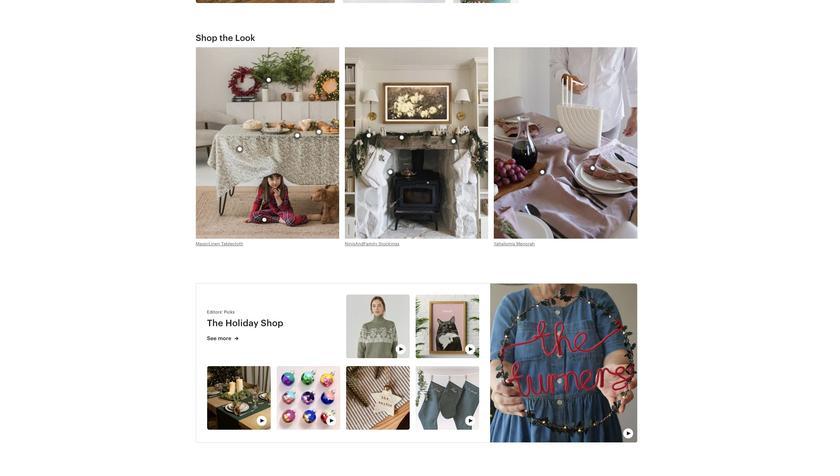 Task type: describe. For each thing, give the bounding box(es) containing it.
editors' picks
[[207, 310, 235, 315]]

see
[[207, 335, 217, 342]]

image containing listing yahalomis menorah image
[[494, 47, 638, 239]]

magiclinen tablecloth link
[[196, 242, 243, 247]]

hand embroidered linen personalized holiday stocking in basil green image
[[416, 366, 480, 430]]

set of 12 multicolored gold leaf christmas ornaments - colorful metallic 2" glass balls image
[[277, 366, 340, 430]]

the
[[207, 318, 223, 328]]

ninisandfamily
[[345, 242, 378, 247]]

ninisandfamily stockings link
[[345, 242, 400, 247]]

menorah
[[517, 242, 535, 247]]

see more
[[207, 335, 233, 342]]

handmade personalised clay bauble tree decoration, christmas decoration, tree decs, boho decor, bohemian, xmas, noel, decoration gift image
[[346, 366, 410, 430]]

axolotl plush toy  / ajolote plush toy / axolotl stuffed animal /axolotl stuffie image
[[454, 0, 519, 3]]

look
[[235, 33, 255, 43]]

0 vertical spatial shop
[[196, 33, 218, 43]]

picks
[[224, 310, 235, 315]]

stockings
[[379, 242, 400, 247]]

sage green winter fairisle sweater, sustainable merino wool turtleneck sweater, perfect winter gift, fitted chunky patterned knit sweater image
[[346, 295, 410, 358]]

shop the look
[[196, 33, 255, 43]]



Task type: vqa. For each thing, say whether or not it's contained in the screenshot.
5 out of 5 stars Image to the middle
no



Task type: locate. For each thing, give the bounding box(es) containing it.
yahalomis menorah
[[494, 242, 535, 247]]

yahalomis
[[494, 242, 516, 247]]

shop left the at the left top of page
[[196, 33, 218, 43]]

0 horizontal spatial shop
[[196, 33, 218, 43]]

holiday table runner, table setting, farmhouse table setting, custom size, christmas runner, natural table decor, soft table runner image
[[207, 366, 271, 430]]

editors'
[[207, 310, 223, 315]]

tablecloth
[[221, 242, 243, 247]]

more
[[218, 335, 232, 342]]

magiclinen tablecloth
[[196, 242, 243, 247]]

image containing listing ninisandfamily stockings image
[[345, 47, 489, 239]]

organic nature paint by number kit, modern boho paint kit, craft diy kit, paint by number kit adult, boho home decor, paint and sip, image
[[196, 0, 335, 3]]

yahalomis menorah link
[[494, 242, 535, 247]]

custom pet portrait, cat portrait, dog portrait, personalised pet portrait from photo, pet memorial, personalised gift, unique gift, uk & us image
[[416, 295, 480, 358]]

1 vertical spatial shop
[[261, 318, 284, 328]]

see more link
[[207, 335, 340, 342]]

image containing listing magiclinen tablecloth image
[[196, 47, 340, 239]]

shop up see more link
[[261, 318, 284, 328]]

personalised plectrum holder leather keyring | keychain gift for musician dad | personalized father's day present for guitarists image
[[343, 0, 446, 3]]

holiday
[[226, 318, 259, 328]]

1 horizontal spatial shop
[[261, 318, 284, 328]]

the
[[220, 33, 233, 43]]

shop
[[196, 33, 218, 43], [261, 318, 284, 328]]

ninisandfamily stockings
[[345, 242, 400, 247]]

the holiday shop
[[207, 318, 284, 328]]

magiclinen
[[196, 242, 220, 247]]



